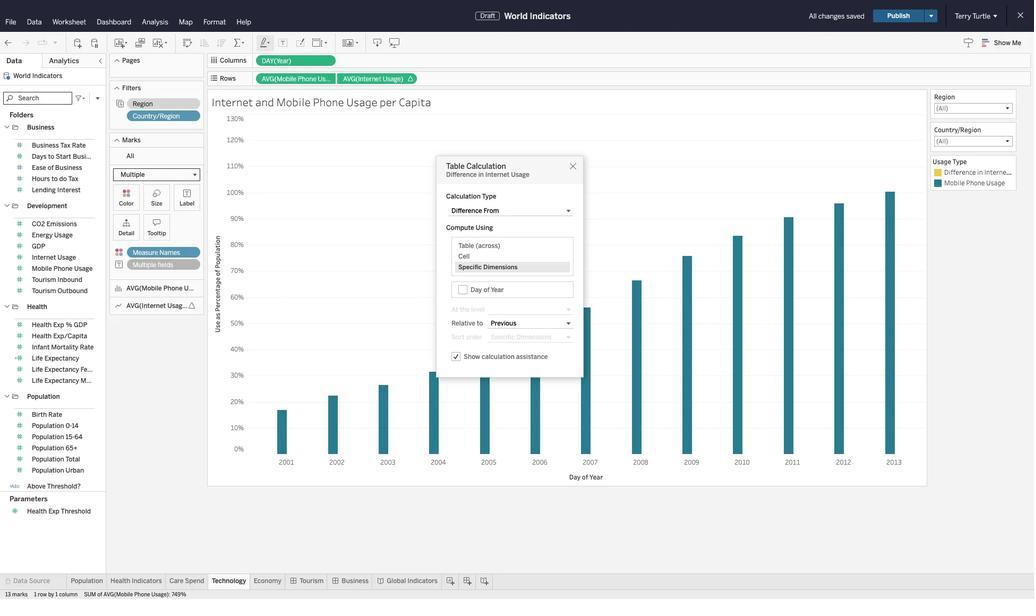 Task type: describe. For each thing, give the bounding box(es) containing it.
days to start business
[[32, 153, 100, 160]]

1 horizontal spatial region
[[935, 92, 955, 101]]

highlight image
[[259, 37, 271, 48]]

analysis
[[142, 18, 168, 26]]

do
[[59, 175, 67, 183]]

new worksheet image
[[114, 37, 129, 48]]

1 vertical spatial avg(mobile phone usage)
[[126, 285, 205, 292]]

marks
[[122, 137, 141, 144]]

capita
[[399, 95, 431, 109]]

open and edit this workbook in tableau desktop image
[[389, 37, 400, 48]]

population up the birth rate
[[27, 393, 60, 401]]

care
[[169, 577, 183, 585]]

phone inside option
[[967, 179, 985, 187]]

0 vertical spatial data
[[27, 18, 42, 26]]

population for population urban
[[32, 467, 64, 474]]

of for year
[[484, 286, 490, 294]]

1 vertical spatial calculation
[[446, 193, 481, 200]]

show me
[[994, 39, 1022, 47]]

health indicators
[[110, 577, 162, 585]]

tourism for tourism inbound
[[32, 276, 56, 284]]

birth rate
[[32, 411, 62, 419]]

inbound
[[58, 276, 82, 284]]

rows
[[220, 75, 236, 82]]

population up sum
[[71, 577, 103, 585]]

source
[[29, 577, 50, 585]]

emissions
[[47, 220, 77, 228]]

size
[[151, 200, 162, 207]]

difference inside "table calculation difference in internet usage"
[[446, 171, 477, 179]]

turtle
[[973, 12, 991, 20]]

lending interest
[[32, 186, 81, 194]]

folders
[[10, 111, 34, 119]]

2 vertical spatial data
[[13, 577, 27, 585]]

sort descending image
[[216, 37, 227, 48]]

1 vertical spatial tax
[[68, 175, 78, 183]]

rate for business tax rate
[[72, 142, 86, 149]]

1 1 from the left
[[34, 592, 36, 598]]

fit image
[[312, 37, 329, 48]]

usage inside "table calculation difference in internet usage"
[[511, 171, 530, 179]]

business up days
[[32, 142, 59, 149]]

15-
[[66, 434, 75, 441]]

at
[[452, 306, 458, 313]]

care spend
[[169, 577, 204, 585]]

undo image
[[3, 37, 14, 48]]

tooltip
[[147, 230, 166, 237]]

show for show me
[[994, 39, 1011, 47]]

order
[[466, 334, 482, 341]]

collapse image
[[97, 58, 104, 64]]

population 15-64
[[32, 434, 83, 441]]

2 vertical spatial mobile
[[32, 265, 52, 273]]

health exp % gdp
[[32, 321, 87, 329]]

help
[[237, 18, 251, 26]]

health for health exp % gdp
[[32, 321, 52, 329]]

life expectancy
[[32, 355, 79, 362]]

calculation
[[482, 353, 515, 360]]

1 vertical spatial gdp
[[74, 321, 87, 329]]

column
[[59, 592, 78, 598]]

outbound
[[58, 287, 88, 295]]

show/hide cards image
[[342, 37, 359, 48]]

development
[[27, 202, 67, 210]]

in inside "table calculation difference in internet usage"
[[478, 171, 484, 179]]

health exp threshold
[[27, 508, 91, 515]]

replay animation image
[[37, 37, 48, 48]]

economy
[[254, 577, 282, 585]]

exp for %
[[53, 321, 64, 329]]

energy usage
[[32, 232, 73, 239]]

color
[[119, 200, 134, 207]]

sum of avg(mobile phone usage): 749%
[[84, 592, 186, 598]]

threshold?
[[47, 483, 81, 490]]

start
[[56, 153, 71, 160]]

to inside the table calculation dialog
[[477, 320, 483, 327]]

hours
[[32, 175, 50, 183]]

threshold
[[61, 508, 91, 515]]

0 vertical spatial world indicators
[[504, 11, 571, 21]]

relative to
[[452, 320, 483, 327]]

business right start
[[73, 153, 100, 160]]

business tax rate
[[32, 142, 86, 149]]

interest
[[57, 186, 81, 194]]

exp for threshold
[[48, 508, 59, 515]]

names
[[159, 249, 180, 257]]

at the level
[[452, 306, 485, 313]]

publish button
[[873, 10, 924, 22]]

in inside difference in internet usage fr option
[[977, 168, 983, 176]]

data source
[[13, 577, 50, 585]]

all for all
[[126, 152, 134, 160]]

applies to selected worksheets with same data source image
[[116, 99, 124, 108]]

65+
[[66, 445, 77, 452]]

ease of business
[[32, 164, 82, 172]]

type for usage type
[[953, 157, 967, 166]]

expectancy for female
[[44, 366, 79, 373]]

life expectancy male
[[32, 377, 95, 385]]

birth
[[32, 411, 47, 419]]

clear sheet image
[[152, 37, 169, 48]]

level
[[471, 306, 485, 313]]

tourism outbound
[[32, 287, 88, 295]]

749%
[[172, 592, 186, 598]]

show me button
[[977, 35, 1031, 51]]

0 horizontal spatial gdp
[[32, 243, 45, 250]]

%
[[66, 321, 72, 329]]

multiple
[[133, 261, 156, 269]]

technology
[[212, 577, 246, 585]]

publish
[[888, 12, 910, 20]]

population urban
[[32, 467, 84, 474]]

sum
[[84, 592, 96, 598]]

total
[[65, 456, 80, 463]]

terry turtle
[[955, 12, 991, 20]]

table for calculation
[[446, 162, 465, 171]]

internet usage
[[32, 254, 76, 261]]

0 vertical spatial world
[[504, 11, 528, 21]]

calculation inside "table calculation difference in internet usage"
[[467, 162, 506, 171]]

internet down the energy at left
[[32, 254, 56, 261]]

1 horizontal spatial avg(mobile phone usage)
[[262, 75, 339, 83]]

energy
[[32, 232, 53, 239]]

life for life expectancy female
[[32, 366, 43, 373]]

of for avg(mobile
[[97, 592, 102, 598]]

pages
[[122, 57, 140, 64]]

population total
[[32, 456, 80, 463]]

days
[[32, 153, 47, 160]]

sort
[[452, 334, 465, 341]]

new data source image
[[73, 37, 83, 48]]

fr
[[1031, 168, 1034, 176]]

2 1 from the left
[[55, 592, 58, 598]]

0-
[[66, 422, 72, 430]]

mobile inside option
[[945, 179, 965, 187]]

0 vertical spatial tax
[[60, 142, 70, 149]]

map
[[179, 18, 193, 26]]

usage type
[[933, 157, 967, 166]]

dashboard
[[97, 18, 131, 26]]

population for population total
[[32, 456, 64, 463]]

difference in internet usage fr
[[945, 168, 1034, 176]]

1 vertical spatial mobile phone usage
[[32, 265, 93, 273]]

changes
[[819, 12, 845, 20]]

sort order
[[452, 334, 482, 341]]

co2 emissions
[[32, 220, 77, 228]]



Task type: locate. For each thing, give the bounding box(es) containing it.
0 vertical spatial table
[[446, 162, 465, 171]]

1 horizontal spatial show
[[994, 39, 1011, 47]]

download image
[[372, 37, 383, 48]]

business down days to start business
[[55, 164, 82, 172]]

day of year
[[471, 286, 504, 294]]

business
[[27, 124, 54, 131], [32, 142, 59, 149], [73, 153, 100, 160], [55, 164, 82, 172], [342, 577, 369, 585]]

avg(internet usage) up per
[[343, 75, 403, 83]]

1 vertical spatial tourism
[[32, 287, 56, 295]]

0 vertical spatial calculation
[[467, 162, 506, 171]]

1 row by 1 column
[[34, 592, 78, 598]]

population
[[27, 393, 60, 401], [32, 422, 64, 430], [32, 434, 64, 441], [32, 445, 64, 452], [32, 456, 64, 463], [32, 467, 64, 474], [71, 577, 103, 585]]

internet inside option
[[985, 168, 1010, 176]]

in up calculation type
[[478, 171, 484, 179]]

of right ease
[[48, 164, 54, 172]]

1 vertical spatial exp
[[48, 508, 59, 515]]

tourism right economy
[[300, 577, 324, 585]]

tax
[[60, 142, 70, 149], [68, 175, 78, 183]]

gdp right the %
[[74, 321, 87, 329]]

1 vertical spatial world indicators
[[13, 72, 62, 80]]

population up population 65+
[[32, 434, 64, 441]]

avg(mobile down multiple
[[126, 285, 162, 292]]

of inside the table calculation dialog
[[484, 286, 490, 294]]

to for start
[[48, 153, 54, 160]]

type up mobile phone usage option
[[953, 157, 967, 166]]

mobile phone usage down difference in internet usage fr option
[[945, 179, 1005, 187]]

redo image
[[20, 37, 31, 48]]

all down marks
[[126, 152, 134, 160]]

mobile phone usage option
[[933, 178, 1015, 189]]

calculation up calculation type
[[467, 162, 506, 171]]

2 vertical spatial avg(mobile
[[103, 592, 133, 598]]

health for health indicators
[[110, 577, 130, 585]]

1 vertical spatial avg(internet usage)
[[126, 302, 188, 310]]

region
[[935, 92, 955, 101], [133, 100, 153, 108]]

0 vertical spatial mobile phone usage
[[945, 179, 1005, 187]]

1 vertical spatial life
[[32, 366, 43, 373]]

0 vertical spatial avg(mobile
[[262, 75, 296, 83]]

avg(mobile down health indicators
[[103, 592, 133, 598]]

co2
[[32, 220, 45, 228]]

difference up calculation type
[[446, 171, 477, 179]]

0 vertical spatial to
[[48, 153, 54, 160]]

1 horizontal spatial difference
[[945, 168, 976, 176]]

compute using
[[446, 224, 493, 232]]

calculation up 'compute'
[[446, 193, 481, 200]]

urban
[[66, 467, 84, 474]]

measure names
[[133, 249, 180, 257]]

1 left row
[[34, 592, 36, 598]]

1 vertical spatial of
[[484, 286, 490, 294]]

1 horizontal spatial world
[[504, 11, 528, 21]]

tax up days to start business
[[60, 142, 70, 149]]

all left changes
[[809, 12, 817, 20]]

(across)
[[476, 242, 501, 250]]

2 vertical spatial to
[[477, 320, 483, 327]]

population for population 0-14
[[32, 422, 64, 430]]

to down level
[[477, 320, 483, 327]]

Search text field
[[3, 92, 72, 105]]

rate for infant mortality rate
[[80, 344, 94, 351]]

internet
[[211, 95, 253, 109], [985, 168, 1010, 176], [486, 171, 510, 179], [32, 254, 56, 261]]

1 horizontal spatial mobile phone usage
[[945, 179, 1005, 187]]

0 vertical spatial avg(mobile phone usage)
[[262, 75, 339, 83]]

expectancy down infant mortality rate
[[44, 355, 79, 362]]

world indicators right draft
[[504, 11, 571, 21]]

population down population 65+
[[32, 456, 64, 463]]

format workbook image
[[295, 37, 305, 48]]

in up mobile phone usage option
[[977, 168, 983, 176]]

0 horizontal spatial region
[[133, 100, 153, 108]]

data down undo icon
[[6, 57, 22, 65]]

health up sum of avg(mobile phone usage): 749%
[[110, 577, 130, 585]]

0 horizontal spatial world indicators
[[13, 72, 62, 80]]

type inside the table calculation dialog
[[482, 193, 497, 200]]

data up replay animation image
[[27, 18, 42, 26]]

avg(internet down multiple
[[126, 302, 166, 310]]

0 vertical spatial type
[[953, 157, 967, 166]]

all changes saved
[[809, 12, 865, 20]]

1 vertical spatial expectancy
[[44, 366, 79, 373]]

tourism inbound
[[32, 276, 82, 284]]

population down the birth rate
[[32, 422, 64, 430]]

table (across) cell specific dimensions
[[458, 242, 518, 271]]

the
[[460, 306, 470, 313]]

exp
[[53, 321, 64, 329], [48, 508, 59, 515]]

0 vertical spatial country/region
[[133, 113, 180, 120]]

country/region up marks
[[133, 113, 180, 120]]

0 horizontal spatial country/region
[[133, 113, 180, 120]]

file
[[5, 18, 16, 26]]

population for population 65+
[[32, 445, 64, 452]]

rate down "exp/capita"
[[80, 344, 94, 351]]

difference
[[945, 168, 976, 176], [446, 171, 477, 179]]

filters
[[122, 84, 141, 92]]

mobile
[[276, 95, 311, 109], [945, 179, 965, 187], [32, 265, 52, 273]]

infant mortality rate
[[32, 344, 94, 351]]

0 horizontal spatial 1
[[34, 592, 36, 598]]

3 life from the top
[[32, 377, 43, 385]]

table for (across)
[[458, 242, 474, 250]]

population up the population total at the bottom left of the page
[[32, 445, 64, 452]]

calculation type
[[446, 193, 497, 200]]

mobile down usage type
[[945, 179, 965, 187]]

mobile phone usage up tourism inbound
[[32, 265, 93, 273]]

parameters
[[10, 495, 48, 503]]

global
[[387, 577, 406, 585]]

0 horizontal spatial all
[[126, 152, 134, 160]]

0 horizontal spatial avg(internet
[[126, 302, 166, 310]]

1 vertical spatial to
[[52, 175, 58, 183]]

indicators
[[530, 11, 571, 21], [32, 72, 62, 80], [132, 577, 162, 585], [408, 577, 438, 585]]

of right day
[[484, 286, 490, 294]]

population down the population total at the bottom left of the page
[[32, 467, 64, 474]]

usage
[[346, 95, 377, 109], [933, 157, 952, 166], [1011, 168, 1030, 176], [511, 171, 530, 179], [987, 179, 1005, 187], [54, 232, 73, 239], [58, 254, 76, 261], [74, 265, 93, 273]]

table up cell
[[458, 242, 474, 250]]

world indicators
[[504, 11, 571, 21], [13, 72, 62, 80]]

1 vertical spatial world
[[13, 72, 31, 80]]

exp left the threshold
[[48, 508, 59, 515]]

13 marks
[[5, 592, 28, 598]]

hours to do tax
[[32, 175, 78, 183]]

by
[[48, 592, 54, 598]]

all
[[809, 12, 817, 20], [126, 152, 134, 160]]

table calculation dialog
[[436, 156, 584, 378]]

2 horizontal spatial mobile
[[945, 179, 965, 187]]

show left me
[[994, 39, 1011, 47]]

gdp down the energy at left
[[32, 243, 45, 250]]

tourism down tourism inbound
[[32, 287, 56, 295]]

expectancy up 'life expectancy male'
[[44, 366, 79, 373]]

mobile phone usage inside option
[[945, 179, 1005, 187]]

1 right by
[[55, 592, 58, 598]]

all for all changes saved
[[809, 12, 817, 20]]

marks
[[12, 592, 28, 598]]

show calculation assistance
[[464, 353, 548, 360]]

2 vertical spatial of
[[97, 592, 102, 598]]

0 horizontal spatial avg(mobile phone usage)
[[126, 285, 205, 292]]

table inside "table calculation difference in internet usage"
[[446, 162, 465, 171]]

replay animation image
[[52, 39, 58, 45]]

1 vertical spatial mobile
[[945, 179, 965, 187]]

above threshold?
[[27, 483, 81, 490]]

0 vertical spatial exp
[[53, 321, 64, 329]]

duplicate image
[[135, 37, 146, 48]]

mortality
[[51, 344, 78, 351]]

avg(internet usage) down multiple fields
[[126, 302, 188, 310]]

table up calculation type
[[446, 162, 465, 171]]

1 vertical spatial country/region
[[935, 125, 981, 134]]

1 vertical spatial avg(internet
[[126, 302, 166, 310]]

mobile down internet usage on the left top of the page
[[32, 265, 52, 273]]

3 expectancy from the top
[[44, 377, 79, 385]]

avg(internet up per
[[343, 75, 381, 83]]

specific
[[458, 264, 482, 271]]

0 vertical spatial show
[[994, 39, 1011, 47]]

label
[[180, 200, 194, 207]]

2 horizontal spatial of
[[484, 286, 490, 294]]

0 vertical spatial avg(internet
[[343, 75, 381, 83]]

1 expectancy from the top
[[44, 355, 79, 362]]

0 horizontal spatial avg(internet usage)
[[126, 302, 188, 310]]

difference down usage type
[[945, 168, 976, 176]]

expectancy down life expectancy female
[[44, 377, 79, 385]]

health up infant
[[32, 333, 52, 340]]

marks. press enter to open the view data window.. use arrow keys to navigate data visualization elements. image
[[247, 114, 925, 455]]

type for calculation type
[[482, 193, 497, 200]]

world right draft
[[504, 11, 528, 21]]

0 horizontal spatial world
[[13, 72, 31, 80]]

dimensions
[[483, 264, 518, 271]]

difference in internet usage fr option
[[933, 167, 1034, 178]]

0 vertical spatial tourism
[[32, 276, 56, 284]]

world up search text box
[[13, 72, 31, 80]]

0 vertical spatial all
[[809, 12, 817, 20]]

rate up population 0-14
[[48, 411, 62, 419]]

64
[[75, 434, 83, 441]]

business down folders at the left of the page
[[27, 124, 54, 131]]

1 vertical spatial all
[[126, 152, 134, 160]]

2 life from the top
[[32, 366, 43, 373]]

2 vertical spatial expectancy
[[44, 377, 79, 385]]

pause auto updates image
[[90, 37, 100, 48]]

sort ascending image
[[199, 37, 210, 48]]

measure
[[133, 249, 158, 257]]

2 vertical spatial tourism
[[300, 577, 324, 585]]

0 vertical spatial expectancy
[[44, 355, 79, 362]]

1 horizontal spatial gdp
[[74, 321, 87, 329]]

tax right do
[[68, 175, 78, 183]]

1 vertical spatial avg(mobile
[[126, 285, 162, 292]]

life for life expectancy
[[32, 355, 43, 362]]

infant
[[32, 344, 50, 351]]

country/region up usage type
[[935, 125, 981, 134]]

1 vertical spatial table
[[458, 242, 474, 250]]

1 vertical spatial type
[[482, 193, 497, 200]]

analytics
[[49, 57, 79, 65]]

1 vertical spatial data
[[6, 57, 22, 65]]

population for population 15-64
[[32, 434, 64, 441]]

exp/capita
[[53, 333, 87, 340]]

show mark labels image
[[278, 37, 288, 48]]

year
[[491, 286, 504, 294]]

data up marks
[[13, 577, 27, 585]]

0 horizontal spatial difference
[[446, 171, 477, 179]]

1 vertical spatial show
[[464, 353, 480, 360]]

tourism for tourism outbound
[[32, 287, 56, 295]]

of right sum
[[97, 592, 102, 598]]

detail
[[118, 230, 134, 237]]

assistance
[[516, 353, 548, 360]]

male
[[81, 377, 95, 385]]

0 vertical spatial life
[[32, 355, 43, 362]]

1 horizontal spatial mobile
[[276, 95, 311, 109]]

show for show calculation assistance
[[464, 353, 480, 360]]

health for health exp threshold
[[27, 508, 47, 515]]

lending
[[32, 186, 56, 194]]

1 life from the top
[[32, 355, 43, 362]]

1 horizontal spatial avg(internet
[[343, 75, 381, 83]]

0 horizontal spatial show
[[464, 353, 480, 360]]

world
[[504, 11, 528, 21], [13, 72, 31, 80]]

business left the global
[[342, 577, 369, 585]]

0 horizontal spatial in
[[478, 171, 484, 179]]

show inside the table calculation dialog
[[464, 353, 480, 360]]

0 horizontal spatial mobile
[[32, 265, 52, 273]]

1 vertical spatial rate
[[80, 344, 94, 351]]

usage)
[[318, 75, 339, 83], [383, 75, 403, 83], [184, 285, 205, 292], [167, 302, 188, 310]]

health down tourism outbound
[[27, 303, 47, 311]]

to left do
[[52, 175, 58, 183]]

difference inside option
[[945, 168, 976, 176]]

draft
[[481, 12, 495, 20]]

swap rows and columns image
[[182, 37, 193, 48]]

life for life expectancy male
[[32, 377, 43, 385]]

internet and mobile phone usage per capita
[[211, 95, 431, 109]]

expectancy for male
[[44, 377, 79, 385]]

type down "table calculation difference in internet usage"
[[482, 193, 497, 200]]

health up health exp/capita
[[32, 321, 52, 329]]

relative
[[452, 320, 475, 327]]

0 vertical spatial of
[[48, 164, 54, 172]]

avg(internet usage)
[[343, 75, 403, 83], [126, 302, 188, 310]]

usage):
[[151, 592, 170, 598]]

0 vertical spatial gdp
[[32, 243, 45, 250]]

show
[[994, 39, 1011, 47], [464, 353, 480, 360]]

table inside table (across) cell specific dimensions
[[458, 242, 474, 250]]

health for health exp/capita
[[32, 333, 52, 340]]

table
[[446, 162, 465, 171], [458, 242, 474, 250]]

1 horizontal spatial all
[[809, 12, 817, 20]]

1 horizontal spatial avg(internet usage)
[[343, 75, 403, 83]]

mobile right and
[[276, 95, 311, 109]]

of for business
[[48, 164, 54, 172]]

1 horizontal spatial country/region
[[935, 125, 981, 134]]

world indicators up search text box
[[13, 72, 62, 80]]

1 horizontal spatial type
[[953, 157, 967, 166]]

1 horizontal spatial of
[[97, 592, 102, 598]]

0 vertical spatial mobile
[[276, 95, 311, 109]]

tourism up tourism outbound
[[32, 276, 56, 284]]

1 horizontal spatial 1
[[55, 592, 58, 598]]

ease
[[32, 164, 46, 172]]

avg(mobile down day(year) on the top left of page
[[262, 75, 296, 83]]

day(year)
[[262, 57, 291, 65]]

0 horizontal spatial mobile phone usage
[[32, 265, 93, 273]]

internet inside "table calculation difference in internet usage"
[[486, 171, 510, 179]]

13
[[5, 592, 11, 598]]

2 vertical spatial rate
[[48, 411, 62, 419]]

0 vertical spatial avg(internet usage)
[[343, 75, 403, 83]]

internet up mobile phone usage option
[[985, 168, 1010, 176]]

exp left the %
[[53, 321, 64, 329]]

calculation
[[467, 162, 506, 171], [446, 193, 481, 200]]

per
[[380, 95, 397, 109]]

to for do
[[52, 175, 58, 183]]

show down 'order'
[[464, 353, 480, 360]]

gdp
[[32, 243, 45, 250], [74, 321, 87, 329]]

2 expectancy from the top
[[44, 366, 79, 373]]

0 vertical spatial rate
[[72, 142, 86, 149]]

health down parameters
[[27, 508, 47, 515]]

female
[[81, 366, 102, 373]]

1 horizontal spatial in
[[977, 168, 983, 176]]

rate up days to start business
[[72, 142, 86, 149]]

0 horizontal spatial of
[[48, 164, 54, 172]]

avg(mobile phone usage) down fields on the top
[[126, 285, 205, 292]]

health for health
[[27, 303, 47, 311]]

to right days
[[48, 153, 54, 160]]

internet up calculation type
[[486, 171, 510, 179]]

2 vertical spatial life
[[32, 377, 43, 385]]

internet down rows
[[211, 95, 253, 109]]

1 horizontal spatial world indicators
[[504, 11, 571, 21]]

avg(mobile phone usage) down day(year) on the top left of page
[[262, 75, 339, 83]]

0 horizontal spatial type
[[482, 193, 497, 200]]

data guide image
[[964, 37, 974, 48]]

show inside button
[[994, 39, 1011, 47]]

totals image
[[233, 37, 246, 48]]

using
[[476, 224, 493, 232]]



Task type: vqa. For each thing, say whether or not it's contained in the screenshot.
3rd Life from the bottom
yes



